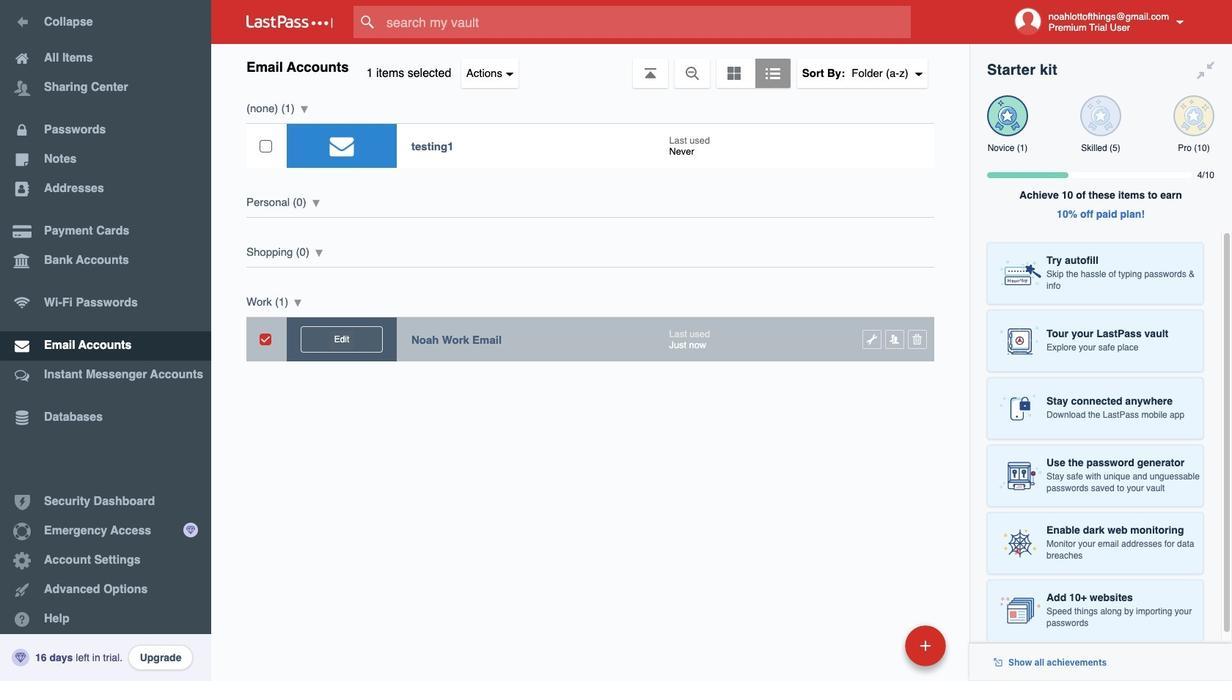 Task type: locate. For each thing, give the bounding box(es) containing it.
main navigation navigation
[[0, 0, 211, 682]]

search my vault text field
[[354, 6, 940, 38]]

vault options navigation
[[211, 44, 970, 88]]

lastpass image
[[247, 15, 333, 29]]

Search search field
[[354, 6, 940, 38]]



Task type: vqa. For each thing, say whether or not it's contained in the screenshot.
the New item navigation
yes



Task type: describe. For each thing, give the bounding box(es) containing it.
new item navigation
[[805, 621, 955, 682]]

new item element
[[805, 625, 952, 667]]



